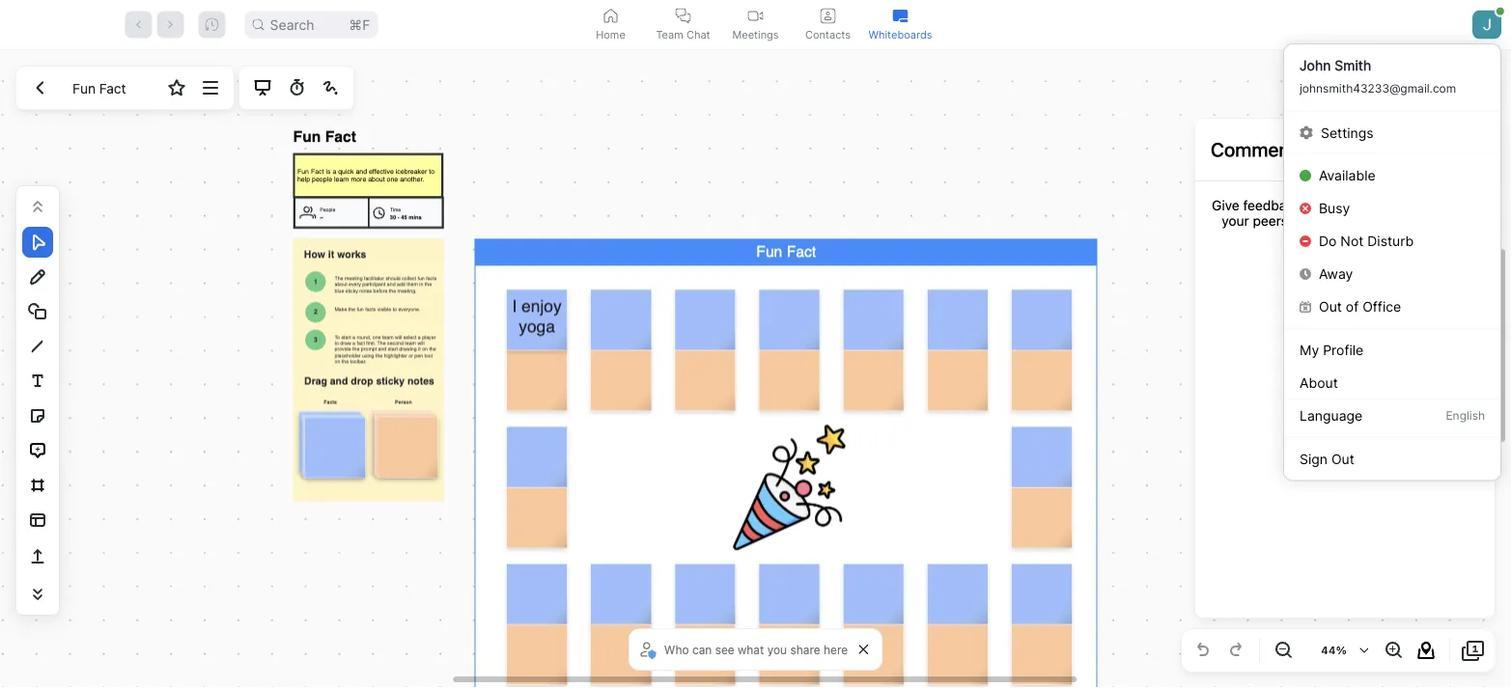 Task type: locate. For each thing, give the bounding box(es) containing it.
video on image
[[748, 8, 764, 24]]

profile contact image
[[821, 8, 836, 24]]

john smith johnsmith43233@gmail.com
[[1300, 57, 1457, 96]]

0 vertical spatial out
[[1320, 299, 1343, 315]]

contacts button
[[792, 0, 865, 49]]

out
[[1320, 299, 1343, 315], [1332, 451, 1355, 468]]

out left the of
[[1320, 299, 1343, 315]]

magnifier image
[[253, 19, 264, 30], [253, 19, 264, 30]]

away
[[1320, 266, 1354, 283]]

busy image
[[1300, 203, 1312, 214]]

team chat button
[[647, 0, 720, 49]]

avatar image
[[1473, 10, 1502, 39]]

1 vertical spatial out
[[1332, 451, 1355, 468]]

out right sign on the bottom right of the page
[[1332, 451, 1355, 468]]

of
[[1346, 299, 1359, 315]]

not
[[1341, 233, 1364, 250]]

video on image
[[748, 8, 764, 24]]

team chat
[[656, 28, 711, 41]]

out of office image
[[1300, 301, 1312, 313], [1300, 301, 1312, 313]]

team chat image
[[676, 8, 691, 24]]

online image
[[1497, 7, 1505, 15], [1497, 7, 1505, 15]]

away image
[[1300, 269, 1312, 280], [1300, 269, 1312, 280]]

whiteboard small image
[[893, 8, 908, 24]]

my
[[1300, 342, 1320, 358]]

chat
[[687, 28, 711, 41]]

home
[[596, 28, 626, 41]]

team
[[656, 28, 684, 41]]

tab list
[[575, 0, 937, 49]]

away button
[[1285, 258, 1501, 291]]

john
[[1300, 57, 1332, 74]]

my profile button
[[1285, 334, 1501, 367]]

contacts
[[806, 28, 851, 41]]

do not disturb
[[1320, 233, 1414, 250]]

search
[[270, 16, 315, 33]]

setting image
[[1300, 126, 1314, 140], [1300, 126, 1314, 140]]

tab list containing home
[[575, 0, 937, 49]]

home small image
[[603, 8, 619, 24], [603, 8, 619, 24]]

do not disturb image
[[1300, 236, 1312, 247]]

disturb
[[1368, 233, 1414, 250]]

online image
[[1300, 170, 1312, 182], [1300, 170, 1312, 182]]

whiteboards button
[[865, 0, 937, 49]]



Task type: describe. For each thing, give the bounding box(es) containing it.
whiteboards
[[869, 28, 933, 41]]

settings
[[1321, 125, 1374, 141]]

language
[[1300, 408, 1363, 425]]

profile contact image
[[821, 8, 836, 24]]

smith
[[1335, 57, 1372, 74]]

available button
[[1285, 159, 1501, 192]]

sign
[[1300, 451, 1328, 468]]

home button
[[575, 0, 647, 49]]

out of office
[[1320, 299, 1402, 315]]

meetings button
[[720, 0, 792, 49]]

about
[[1300, 375, 1339, 391]]

whiteboard small image
[[893, 8, 908, 24]]

about button
[[1285, 367, 1501, 399]]

johnsmith43233@gmail.com
[[1300, 82, 1457, 96]]

english
[[1446, 409, 1486, 423]]

profile
[[1324, 342, 1364, 358]]

out of office button
[[1285, 291, 1501, 324]]

office
[[1363, 299, 1402, 315]]

my profile
[[1300, 342, 1364, 358]]

⌘f
[[349, 16, 370, 33]]

do not disturb image
[[1300, 236, 1312, 247]]

out inside button
[[1320, 299, 1343, 315]]

out inside button
[[1332, 451, 1355, 468]]

team chat image
[[676, 8, 691, 24]]

do not disturb button
[[1285, 225, 1501, 258]]

busy button
[[1285, 192, 1501, 225]]

meetings
[[733, 28, 779, 41]]

busy image
[[1300, 203, 1312, 214]]

sign out button
[[1285, 443, 1501, 476]]

available
[[1320, 168, 1376, 184]]

sign out
[[1300, 451, 1355, 468]]

do
[[1320, 233, 1337, 250]]

settings button
[[1285, 116, 1501, 149]]

busy
[[1320, 200, 1351, 217]]



Task type: vqa. For each thing, say whether or not it's contained in the screenshot.
Out
yes



